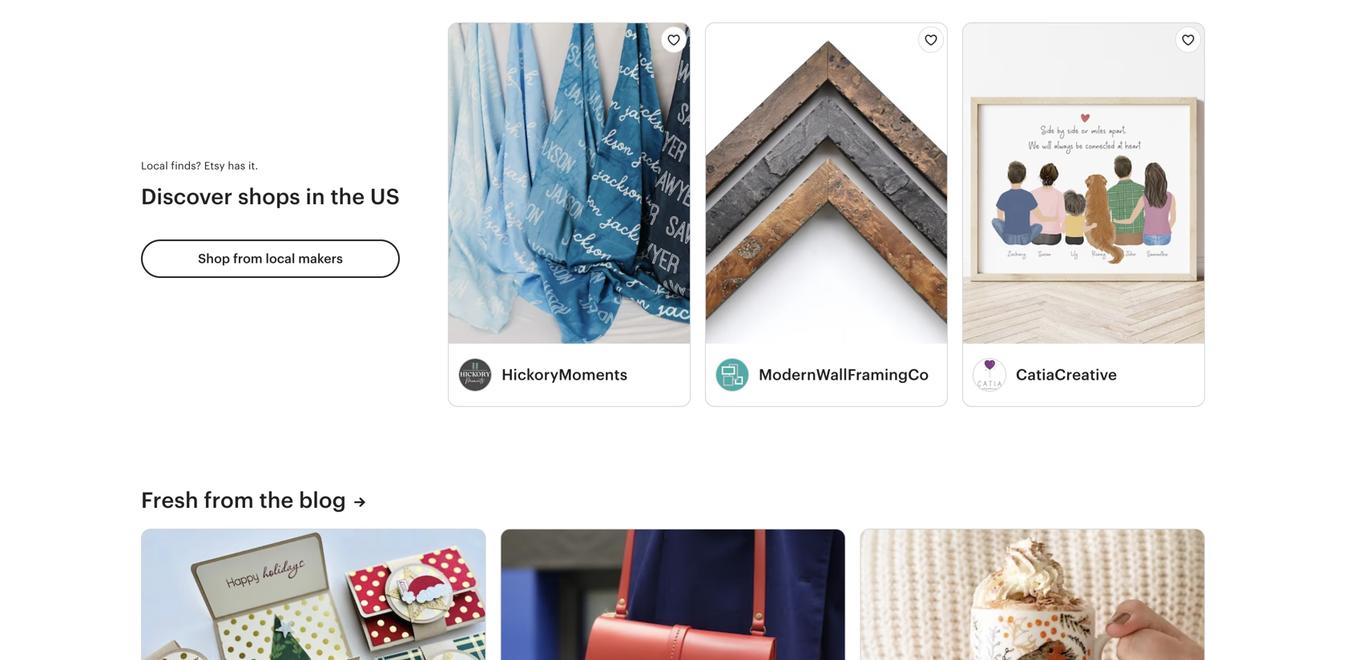 Task type: describe. For each thing, give the bounding box(es) containing it.
makers
[[298, 252, 343, 266]]

it.
[[248, 160, 258, 172]]

discover
[[141, 184, 233, 209]]

the inside fresh from the blog link
[[259, 488, 294, 513]]

discover shops in the us
[[141, 184, 400, 209]]

shop from local makers
[[198, 252, 343, 266]]

catiacreative
[[1017, 367, 1118, 384]]

finds?
[[171, 160, 201, 172]]

etsy
[[204, 160, 225, 172]]

shop
[[198, 252, 230, 266]]

has
[[228, 160, 246, 172]]

fresh from the blog link
[[141, 487, 366, 515]]



Task type: locate. For each thing, give the bounding box(es) containing it.
shop from local makers link
[[141, 240, 400, 278]]

0 vertical spatial from
[[233, 252, 263, 266]]

catiacreative image
[[973, 358, 1007, 392]]

modernwallframingco image
[[716, 358, 750, 392]]

fresh from the blog
[[141, 488, 346, 513]]

1 vertical spatial from
[[204, 488, 254, 513]]

fresh
[[141, 488, 199, 513]]

shops
[[238, 184, 301, 209]]

0 horizontal spatial the
[[259, 488, 294, 513]]

the left blog
[[259, 488, 294, 513]]

local finds? etsy has it.
[[141, 160, 258, 172]]

hickorymoments image
[[459, 358, 492, 392]]

from for shop
[[233, 252, 263, 266]]

from for fresh
[[204, 488, 254, 513]]

hickorymoments
[[502, 367, 628, 384]]

from left local
[[233, 252, 263, 266]]

the right in
[[331, 184, 365, 209]]

1 vertical spatial the
[[259, 488, 294, 513]]

in
[[306, 184, 325, 209]]

local
[[266, 252, 295, 266]]

blog
[[299, 488, 346, 513]]

1 horizontal spatial the
[[331, 184, 365, 209]]

the
[[331, 184, 365, 209], [259, 488, 294, 513]]

from
[[233, 252, 263, 266], [204, 488, 254, 513]]

modernwallframingco
[[759, 367, 929, 384]]

local
[[141, 160, 168, 172]]

0 vertical spatial the
[[331, 184, 365, 209]]

from right the fresh
[[204, 488, 254, 513]]

us
[[370, 184, 400, 209]]



Task type: vqa. For each thing, say whether or not it's contained in the screenshot.
from associated with Fresh
yes



